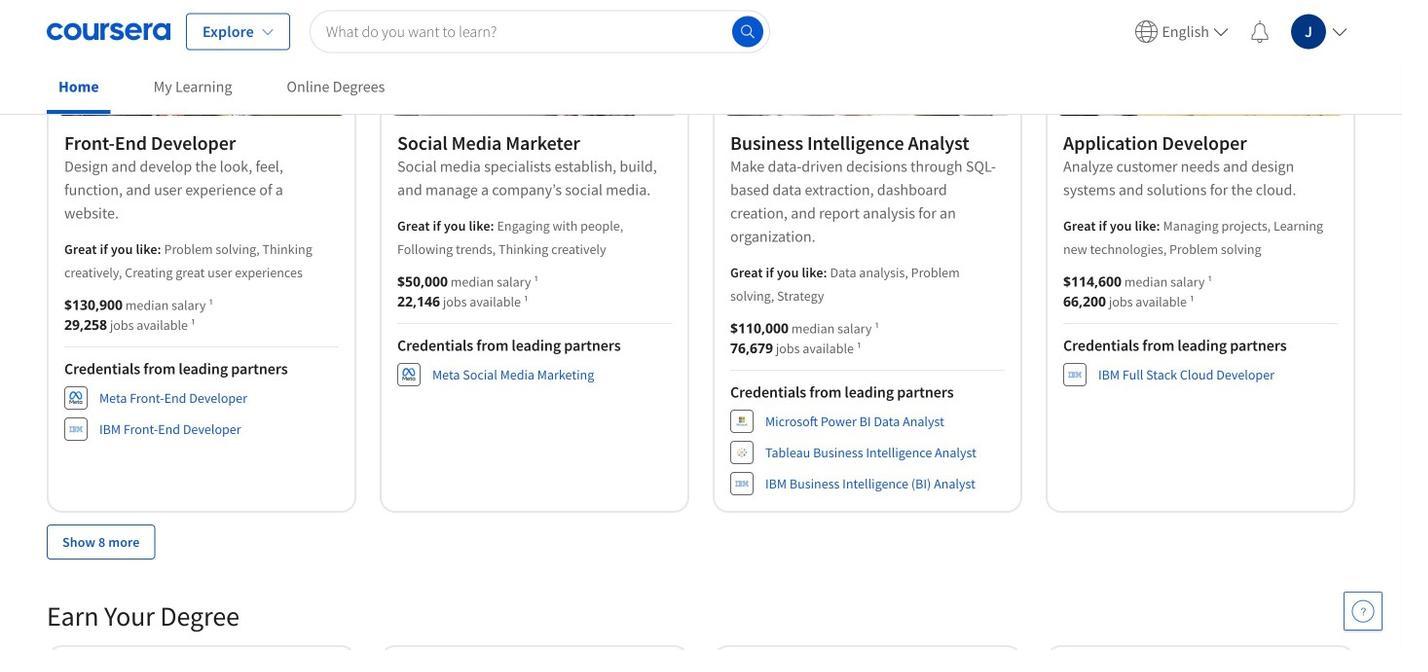 Task type: describe. For each thing, give the bounding box(es) containing it.
earn your degree collection element
[[35, 567, 1367, 650]]

help center image
[[1351, 600, 1375, 623]]

What do you want to learn? text field
[[309, 10, 770, 53]]

career roles collection element
[[35, 0, 1367, 591]]



Task type: locate. For each thing, give the bounding box(es) containing it.
None search field
[[309, 10, 770, 53]]

coursera image
[[47, 16, 170, 47]]



Task type: vqa. For each thing, say whether or not it's contained in the screenshot.
there,
no



